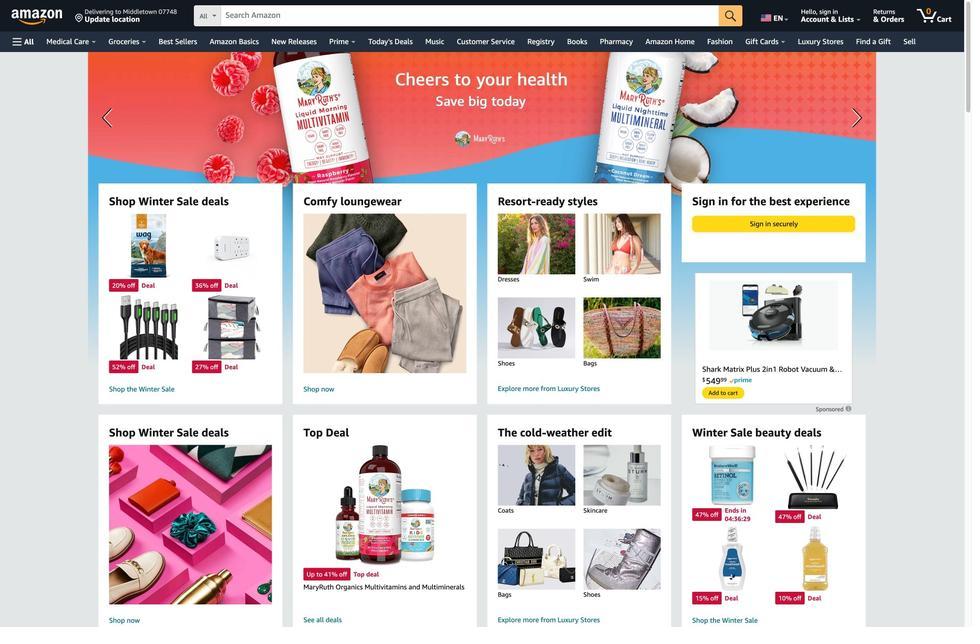 Task type: describe. For each thing, give the bounding box(es) containing it.
swim image
[[573, 214, 671, 274]]

sponsored ad element
[[88, 52, 877, 367]]

1 vertical spatial shoes image
[[573, 529, 671, 590]]

navigation navigation
[[0, 0, 965, 52]]

Search Amazon text field
[[221, 6, 719, 26]]

skincare image
[[573, 445, 671, 506]]

nature well clinical retinol advanced moisture cream for face, body, & hands, anti aging, targets discoloration, wrinkles, sun damage, crepey, & sagging skin, 16 oz image
[[693, 445, 772, 505]]

none search field inside navigation navigation
[[194, 5, 743, 27]]

none submit inside search field
[[719, 5, 743, 26]]

maryruth organics multivitamins and multiminerals image
[[336, 445, 434, 566]]



Task type: vqa. For each thing, say whether or not it's contained in the screenshot.
top Shoes IMAGE
yes



Task type: locate. For each thing, give the bounding box(es) containing it.
None submit
[[719, 5, 743, 26]]

None search field
[[194, 5, 743, 27]]

abo gear g01 bins bags closet organizers sweater clothes storage containers, 3pc pack, gray, 3 count image
[[192, 295, 272, 360]]

0 vertical spatial shoes image
[[488, 298, 586, 358]]

shop winter sale deals image
[[91, 445, 290, 604]]

main content
[[0, 52, 965, 627]]

0 vertical spatial bags image
[[573, 298, 671, 358]]

anker outlet extender and usb wall charger, 6 outlets and 2 usb ports, 20w usb c power delivery high-speed charging iphone 15/15 plus/15 pro/15 pro max, multi-plug for dorm, home, and office, white image
[[192, 214, 272, 278]]

dresses image
[[488, 214, 586, 274]]

iniu usb c cable, [5 pack 3.1a] qc 3.0 fast charging usb type c cable, (1.6+3.3+3.3+6.6+6.6ft) nylon braided phone charger usb-c cord for samsung galaxy s21 s20 s10 plus note 10 lg google pixel etc image
[[109, 295, 189, 360]]

amazon image
[[12, 9, 63, 25]]

shoes image
[[488, 298, 586, 358], [573, 529, 671, 590]]

blackhead remover pimple popper tool kit - (6 piece kit) - professional stainless pimples comedone extractor removal tool image
[[776, 445, 855, 509]]

1 vertical spatial bags image
[[488, 529, 586, 590]]

bags image
[[573, 298, 671, 358], [488, 529, 586, 590]]

amazon basics antiseptic mouthwash, original flavor, 1.5 liters, 50.7 fluid ounces, 1-pack (previously solimo) image
[[776, 526, 855, 591]]

amazon brand - wag dry dog food chicken & sweet potato, grain free 24 lb bag image
[[109, 214, 189, 278]]

amazon basics whitening mouthwash, alcohol free, clean mint, 32 fluid ounces, 1-pack (previously solimo) image
[[693, 526, 772, 591]]

comfy loungewear image
[[286, 214, 485, 373]]

coats image
[[488, 445, 586, 506]]



